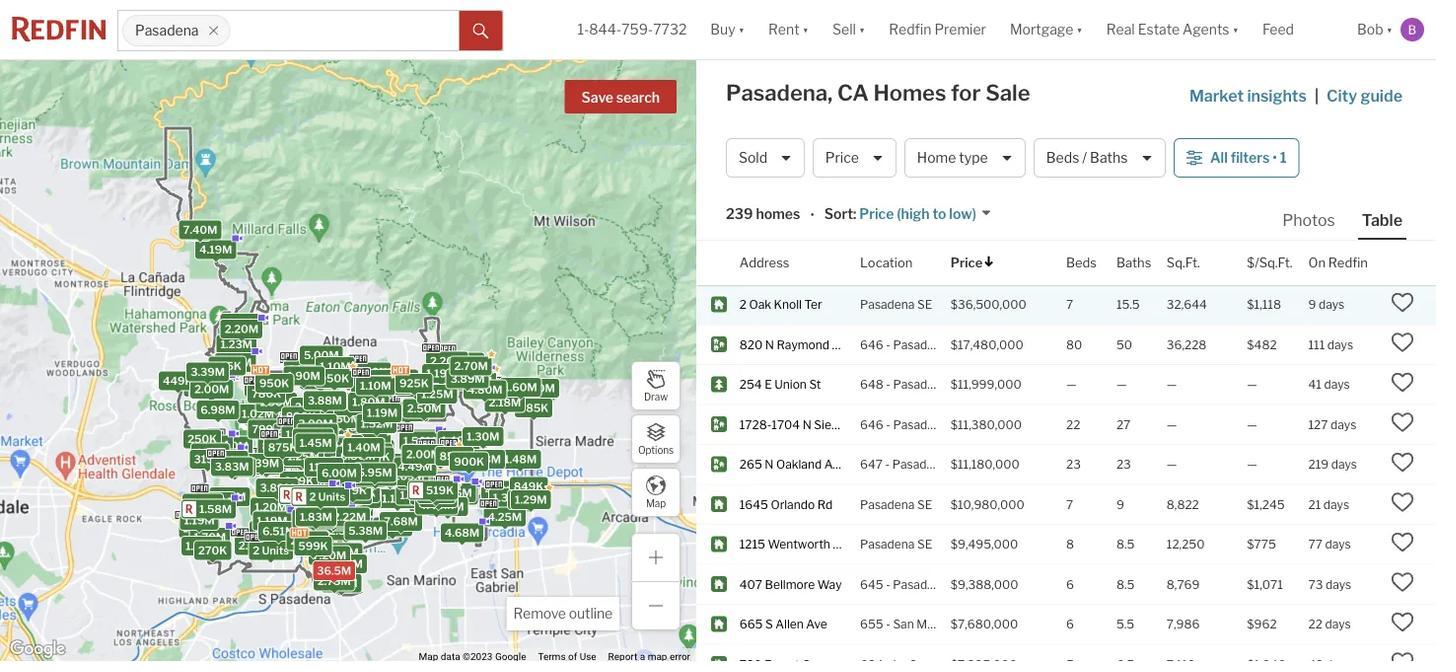 Task type: locate. For each thing, give the bounding box(es) containing it.
beds inside button
[[1047, 149, 1080, 166]]

1.23m
[[221, 338, 253, 351]]

1 646 from the top
[[860, 337, 884, 352]]

favorite this home image
[[1391, 291, 1415, 314], [1391, 371, 1415, 394], [1391, 570, 1415, 594]]

1.40m down 955k
[[400, 489, 433, 502]]

—
[[1067, 377, 1077, 392], [1117, 377, 1127, 392], [1167, 377, 1178, 392], [1248, 377, 1258, 392], [1167, 417, 1178, 432], [1248, 417, 1258, 432], [1167, 457, 1178, 472], [1248, 457, 1258, 472]]

2 favorite this home image from the top
[[1391, 411, 1415, 434]]

3.09m down 6.80m
[[347, 468, 381, 481]]

4
[[332, 506, 339, 519]]

1.48m up 270k at the left bottom of the page
[[183, 522, 216, 535]]

998k
[[425, 487, 455, 500]]

2 pasadena se from the top
[[860, 497, 933, 511]]

988k
[[288, 363, 318, 376], [347, 458, 377, 471]]

$11,999,000
[[951, 377, 1022, 392]]

1.80m up 1.52m
[[352, 396, 385, 408]]

3.89m down 2.96m
[[450, 372, 485, 385]]

n for raymond
[[765, 337, 774, 352]]

646 up 648
[[860, 337, 884, 352]]

8,822
[[1167, 497, 1200, 511]]

beds for beds / baths
[[1047, 149, 1080, 166]]

1 vertical spatial 8.5
[[1117, 577, 1135, 591]]

9 up "111" at the right
[[1309, 297, 1317, 312]]

36,228
[[1167, 337, 1207, 352]]

0 vertical spatial 2.10m
[[308, 453, 340, 466]]

3.00m down 2.70m
[[457, 374, 492, 387]]

user photo image
[[1401, 18, 1425, 41]]

favorite this home image
[[1391, 331, 1415, 354], [1391, 411, 1415, 434], [1391, 451, 1415, 474], [1391, 491, 1415, 514], [1391, 530, 1415, 554], [1391, 610, 1415, 634], [1391, 650, 1415, 662]]

favorite this home image for 21 days
[[1391, 491, 1415, 514]]

days right "41"
[[1325, 377, 1351, 392]]

1 vertical spatial 2.10m
[[186, 497, 219, 510]]

0 horizontal spatial 749k
[[290, 507, 320, 519]]

1 horizontal spatial 800k
[[377, 457, 407, 470]]

250k
[[188, 433, 217, 445]]

1 horizontal spatial price
[[860, 206, 894, 222]]

home type button
[[905, 138, 1026, 178]]

1.02m
[[242, 408, 274, 420]]

1 vertical spatial 1.48m
[[183, 522, 216, 535]]

22 down 73
[[1309, 617, 1323, 631]]

645
[[860, 577, 884, 591]]

• inside 'button'
[[1273, 149, 1278, 166]]

7 up 80
[[1067, 297, 1074, 312]]

▾ right mortgage
[[1077, 21, 1083, 38]]

feed button
[[1251, 0, 1346, 59]]

1 vertical spatial beds
[[1067, 255, 1097, 270]]

6 down 8
[[1067, 577, 1074, 591]]

$962
[[1248, 617, 1277, 631]]

5.00m up 1.90m
[[304, 349, 339, 361]]

buy ▾ button
[[699, 0, 757, 59]]

3 ▾ from the left
[[859, 21, 866, 38]]

1 horizontal spatial 2.20m
[[318, 429, 351, 442]]

22 for 22
[[1067, 417, 1081, 432]]

5.5
[[1117, 617, 1135, 631]]

beds left /
[[1047, 149, 1080, 166]]

days for 9 days
[[1319, 297, 1345, 312]]

1.00m down 780k
[[266, 406, 299, 418]]

oak
[[749, 297, 772, 312]]

925k
[[400, 377, 429, 390], [300, 417, 329, 430]]

0 horizontal spatial 975k
[[271, 481, 300, 494]]

save search
[[582, 89, 660, 106]]

1.29m
[[515, 493, 547, 506]]

1.19m
[[426, 367, 457, 380], [367, 406, 398, 419], [184, 514, 215, 527], [257, 515, 288, 527]]

0 vertical spatial pasadena se
[[860, 297, 933, 312]]

646 - pasadena (ne)
[[860, 417, 974, 432]]

all filters • 1 button
[[1174, 138, 1300, 178]]

0 vertical spatial 799k
[[252, 423, 281, 436]]

1 vertical spatial 22
[[1309, 617, 1323, 631]]

ave
[[832, 337, 853, 352], [888, 417, 910, 432], [825, 457, 846, 472], [833, 537, 854, 551], [806, 617, 828, 631]]

1 8.5 from the top
[[1117, 537, 1135, 551]]

2 oak knoll ter link
[[740, 296, 842, 313]]

7732
[[653, 21, 687, 38]]

0 vertical spatial 3.00m
[[457, 374, 492, 387]]

844-
[[589, 21, 622, 38]]

(high
[[897, 206, 930, 222]]

redfin inside button
[[1329, 255, 1368, 270]]

1 vertical spatial 749k
[[290, 507, 320, 519]]

0 horizontal spatial 3.89m
[[260, 481, 295, 494]]

5.25m down "949k"
[[374, 379, 408, 392]]

san
[[893, 617, 914, 631]]

3.89m
[[450, 372, 485, 385], [260, 481, 295, 494]]

1 vertical spatial se
[[918, 497, 933, 511]]

• for 239 homes •
[[810, 207, 815, 224]]

▾ right rent
[[803, 21, 809, 38]]

5.00m
[[304, 349, 339, 361], [278, 427, 313, 440]]

7 for $10,980,000
[[1067, 497, 1074, 511]]

1 horizontal spatial 9
[[1309, 297, 1317, 312]]

9 for 9
[[1117, 497, 1125, 511]]

pasadena up 645
[[860, 537, 915, 551]]

599k up 4.50m
[[314, 499, 343, 512]]

0 vertical spatial redfin
[[889, 21, 932, 38]]

4 favorite this home image from the top
[[1391, 491, 1415, 514]]

1
[[1280, 149, 1287, 166]]

4 ▾ from the left
[[1077, 21, 1083, 38]]

days down 73 days
[[1326, 617, 1351, 631]]

se left "$36,500,000"
[[918, 297, 933, 312]]

0 horizontal spatial •
[[810, 207, 815, 224]]

6 favorite this home image from the top
[[1391, 610, 1415, 634]]

way
[[818, 577, 842, 591]]

0 vertical spatial •
[[1273, 149, 1278, 166]]

23 down 27
[[1117, 457, 1132, 472]]

• inside 239 homes •
[[810, 207, 815, 224]]

599k up the 2.60m
[[288, 366, 318, 379]]

sold
[[739, 149, 768, 166]]

0 horizontal spatial price button
[[813, 138, 897, 178]]

2 vertical spatial 5.25m
[[329, 558, 363, 570]]

1.70m up 1.52m
[[355, 378, 388, 390]]

0 vertical spatial 646
[[860, 337, 884, 352]]

n right 820
[[765, 337, 774, 352]]

5.95m
[[358, 466, 392, 479]]

749k up 4 units
[[348, 492, 377, 505]]

1 vertical spatial price button
[[951, 241, 995, 285]]

— left 127
[[1248, 417, 1258, 432]]

899k down 2.68m
[[214, 454, 244, 467]]

3.00m up 1.43m
[[298, 417, 333, 430]]

(nw)
[[950, 577, 979, 591]]

1 horizontal spatial 22
[[1309, 617, 1323, 631]]

0 vertical spatial price button
[[813, 138, 897, 178]]

premier
[[935, 21, 987, 38]]

raymond
[[777, 337, 830, 352]]

se for $10,980,000
[[918, 497, 933, 511]]

1 vertical spatial 988k
[[347, 458, 377, 471]]

648 - pasadena (se)
[[860, 377, 972, 392]]

3 favorite this home image from the top
[[1391, 451, 1415, 474]]

23 up 8
[[1067, 457, 1081, 472]]

2 oak knoll ter
[[740, 297, 822, 312]]

3 se from the top
[[918, 537, 933, 551]]

4.45m
[[419, 499, 454, 512]]

5 favorite this home image from the top
[[1391, 530, 1415, 554]]

0 horizontal spatial 799k
[[252, 423, 281, 436]]

3 favorite this home image from the top
[[1391, 570, 1415, 594]]

days for 41 days
[[1325, 377, 1351, 392]]

rd
[[818, 497, 833, 511]]

960k
[[296, 540, 326, 552]]

2 23 from the left
[[1117, 457, 1132, 472]]

(ne)
[[951, 337, 974, 352], [951, 417, 974, 432]]

5.25m up 2.73m on the bottom of page
[[329, 558, 363, 570]]

oakland
[[776, 457, 822, 472]]

1.60m up 2.18m
[[504, 381, 537, 394]]

1.80m down 1.23m
[[219, 356, 252, 369]]

price button up "$36,500,000"
[[951, 241, 995, 285]]

$36,500,000
[[951, 297, 1027, 312]]

1 horizontal spatial 849k
[[377, 457, 407, 470]]

3.99m
[[296, 513, 331, 525]]

1 horizontal spatial 1.40m
[[400, 489, 433, 502]]

favorite this home image right 9 days
[[1391, 291, 1415, 314]]

1 vertical spatial redfin
[[1329, 255, 1368, 270]]

7,986
[[1167, 617, 1200, 631]]

0 horizontal spatial 899k
[[214, 454, 244, 467]]

type
[[959, 149, 988, 166]]

1 horizontal spatial 1.48m
[[504, 453, 537, 466]]

pasadena se down 647 - pasadena (sw)
[[860, 497, 933, 511]]

▾ for sell ▾
[[859, 21, 866, 38]]

real
[[1107, 21, 1135, 38]]

2 favorite this home image from the top
[[1391, 371, 1415, 394]]

1 horizontal spatial 2.10m
[[308, 453, 340, 466]]

1.10m down "949k"
[[360, 379, 391, 392]]

- for 646
[[886, 417, 891, 432]]

- for 645
[[886, 577, 891, 591]]

1 horizontal spatial 799k
[[339, 488, 368, 501]]

2 horizontal spatial 2.20m
[[430, 355, 464, 367]]

1.70m down 3.83m
[[214, 490, 246, 503]]

6 for 5.5
[[1067, 617, 1074, 631]]

pasadena se for $10,980,000
[[860, 497, 933, 511]]

407 bellmore way
[[740, 577, 842, 591]]

1 7 from the top
[[1067, 297, 1074, 312]]

1 vertical spatial (ne)
[[951, 417, 974, 432]]

n right 265
[[765, 457, 774, 472]]

2.50m up 1.45m
[[287, 422, 321, 434]]

400k
[[313, 471, 344, 484]]

6 left 5.5
[[1067, 617, 1074, 631]]

6 ▾ from the left
[[1387, 21, 1393, 38]]

beds
[[1047, 149, 1080, 166], [1067, 255, 1097, 270]]

pasadena, ca homes for sale
[[726, 79, 1031, 106]]

days right 219 at the bottom right of page
[[1332, 457, 1358, 472]]

799k up 4 units
[[339, 488, 368, 501]]

0 horizontal spatial redfin
[[889, 21, 932, 38]]

22 left 27
[[1067, 417, 1081, 432]]

- right 648
[[886, 377, 891, 392]]

0 vertical spatial 9
[[1309, 297, 1317, 312]]

1.43m
[[297, 432, 330, 444]]

▾ for buy ▾
[[739, 21, 745, 38]]

price button up :
[[813, 138, 897, 178]]

2 646 from the top
[[860, 417, 884, 432]]

market insights link
[[1190, 64, 1307, 108]]

1 favorite this home image from the top
[[1391, 291, 1415, 314]]

pasadena up 646 - pasadena (ne)
[[893, 377, 948, 392]]

0 vertical spatial (ne)
[[951, 337, 974, 352]]

705k
[[357, 436, 387, 449]]

$11,380,000
[[951, 417, 1022, 432]]

• for all filters • 1
[[1273, 149, 1278, 166]]

0 vertical spatial 6
[[1067, 577, 1074, 591]]

redfin premier button
[[877, 0, 998, 59]]

days right 73
[[1326, 577, 1352, 591]]

1 vertical spatial 2.20m
[[430, 355, 464, 367]]

days for 127 days
[[1331, 417, 1357, 432]]

days up 111 days
[[1319, 297, 1345, 312]]

days for 22 days
[[1326, 617, 1351, 631]]

2 vertical spatial se
[[918, 537, 933, 551]]

2.38m
[[291, 534, 325, 547]]

1.58m down 1.68m
[[306, 536, 339, 549]]

ave right the allen
[[806, 617, 828, 631]]

n for oakland
[[765, 457, 774, 472]]

1 horizontal spatial 3.00m
[[457, 374, 492, 387]]

1.39m
[[496, 388, 528, 401]]

8.5 up 5.5
[[1117, 577, 1135, 591]]

1 se from the top
[[918, 297, 933, 312]]

0 vertical spatial 1.58m
[[199, 503, 232, 515]]

0 vertical spatial 900k
[[454, 455, 485, 468]]

1 vertical spatial favorite this home image
[[1391, 371, 1415, 394]]

days for 21 days
[[1324, 497, 1350, 511]]

0 vertical spatial 599k
[[288, 366, 318, 379]]

0 vertical spatial 1.00m
[[304, 374, 337, 386]]

1 vertical spatial 3.89m
[[260, 481, 295, 494]]

1.10m up 7.68m in the left bottom of the page
[[382, 492, 413, 505]]

location button
[[860, 241, 913, 285]]

se down 647 - pasadena (sw)
[[918, 497, 933, 511]]

0 horizontal spatial 5.25m
[[218, 461, 252, 474]]

▾ right buy
[[739, 21, 745, 38]]

None search field
[[231, 11, 459, 50]]

real estate agents ▾
[[1107, 21, 1239, 38]]

— up 8,822
[[1167, 457, 1178, 472]]

1 vertical spatial n
[[803, 417, 812, 432]]

google image
[[5, 636, 70, 662]]

2 8.5 from the top
[[1117, 577, 1135, 591]]

1.00m up 3.88m
[[304, 374, 337, 386]]

days right "111" at the right
[[1328, 337, 1354, 352]]

6.51m
[[263, 525, 295, 538]]

6.00m
[[322, 467, 357, 479]]

0 vertical spatial 22
[[1067, 417, 1081, 432]]

on redfin
[[1309, 255, 1368, 270]]

1.30m
[[400, 381, 433, 394], [333, 400, 366, 413], [341, 404, 374, 417], [318, 412, 351, 425], [301, 427, 334, 439], [288, 427, 320, 440], [467, 430, 500, 443], [448, 450, 481, 463], [199, 495, 232, 508], [254, 527, 287, 540]]

1.48m
[[504, 453, 537, 466], [183, 522, 216, 535]]

1 23 from the left
[[1067, 457, 1081, 472]]

- right 645
[[886, 577, 891, 591]]

1.40m up "948k"
[[348, 441, 381, 454]]

0 horizontal spatial 1.60m
[[196, 380, 229, 393]]

1 horizontal spatial 5.25m
[[329, 558, 363, 570]]

2.22m
[[333, 511, 366, 524]]

1.10m
[[320, 360, 351, 373], [360, 379, 391, 392], [286, 428, 317, 441], [358, 446, 389, 459], [382, 492, 413, 505]]

1 favorite this home image from the top
[[1391, 331, 1415, 354]]

127
[[1309, 417, 1329, 432]]

765k
[[297, 442, 326, 455]]

0 horizontal spatial 2.10m
[[186, 497, 219, 510]]

1 horizontal spatial redfin
[[1329, 255, 1368, 270]]

submit search image
[[473, 23, 489, 39]]

1 ▾ from the left
[[739, 21, 745, 38]]

ave right raymond
[[832, 337, 853, 352]]

1 horizontal spatial 749k
[[348, 492, 377, 505]]

1 vertical spatial 900k
[[318, 513, 349, 525]]

baths right /
[[1090, 149, 1128, 166]]

1 6 from the top
[[1067, 577, 1074, 591]]

1 vertical spatial 799k
[[339, 488, 368, 501]]

2 7 from the top
[[1067, 497, 1074, 511]]

1 horizontal spatial 988k
[[347, 458, 377, 471]]

2 se from the top
[[918, 497, 933, 511]]

77
[[1309, 537, 1323, 551]]

favorite this home image right 41 days
[[1391, 371, 1415, 394]]

0 vertical spatial 800k
[[262, 439, 293, 452]]

▾ for bob ▾
[[1387, 21, 1393, 38]]

1 vertical spatial baths
[[1117, 255, 1152, 270]]

850k
[[440, 450, 470, 463]]

▾ right bob at the top of the page
[[1387, 21, 1393, 38]]

1 vertical spatial 9
[[1117, 497, 1125, 511]]

0 horizontal spatial 3.00m
[[298, 417, 333, 430]]

0 horizontal spatial 925k
[[300, 417, 329, 430]]

645 - pasadena (nw)
[[860, 577, 979, 591]]

655 - san marino $7,680,000
[[860, 617, 1019, 631]]

8.5 for 8,769
[[1117, 577, 1135, 591]]

- right bonita
[[886, 417, 891, 432]]

beds for beds
[[1067, 255, 1097, 270]]

0 horizontal spatial 23
[[1067, 457, 1081, 472]]

2 6 from the top
[[1067, 617, 1074, 631]]

1.20m up 3.88m
[[308, 367, 341, 380]]

0 horizontal spatial 22
[[1067, 417, 1081, 432]]

1 horizontal spatial •
[[1273, 149, 1278, 166]]

se
[[918, 297, 933, 312], [918, 497, 933, 511], [918, 537, 933, 551]]

780k
[[252, 387, 281, 400]]

▾ for mortgage ▾
[[1077, 21, 1083, 38]]

475k
[[485, 484, 514, 497]]

▾ for rent ▾
[[803, 21, 809, 38]]

1.98m
[[318, 450, 351, 463]]

925k up 2.08m
[[400, 377, 429, 390]]

0 vertical spatial n
[[765, 337, 774, 352]]

849k up 2.79m
[[514, 480, 544, 493]]

1.58m up 270k at the left bottom of the page
[[199, 503, 232, 515]]

1 vertical spatial 7
[[1067, 497, 1074, 511]]

1 vertical spatial 646
[[860, 417, 884, 432]]

0 vertical spatial 8.5
[[1117, 537, 1135, 551]]

1.40m up 850k on the left bottom
[[442, 434, 475, 447]]

1 horizontal spatial price button
[[951, 241, 995, 285]]

800k up 1.69m
[[377, 457, 407, 470]]

baths up 15.5 at the top
[[1117, 255, 1152, 270]]

899k down 529k on the left bottom of page
[[351, 465, 381, 478]]

5.25m down 350k
[[218, 461, 252, 474]]

3.09m
[[347, 468, 381, 481], [347, 468, 381, 481]]

— up $1,245
[[1248, 457, 1258, 472]]

mortgage
[[1010, 21, 1074, 38]]

1 vertical spatial price
[[860, 206, 894, 222]]

22 for 22 days
[[1309, 617, 1323, 631]]

city guide link
[[1327, 84, 1407, 108]]

- for 648
[[886, 377, 891, 392]]

1 pasadena se from the top
[[860, 297, 933, 312]]

0 vertical spatial 2.20m
[[225, 323, 259, 335]]

remove pasadena image
[[208, 25, 220, 37]]

days
[[1319, 297, 1345, 312], [1328, 337, 1354, 352], [1325, 377, 1351, 392], [1331, 417, 1357, 432], [1332, 457, 1358, 472], [1324, 497, 1350, 511], [1326, 537, 1351, 551], [1326, 577, 1352, 591], [1326, 617, 1351, 631]]

0 horizontal spatial 1.48m
[[183, 522, 216, 535]]

- right 647
[[886, 457, 890, 472]]

2 ▾ from the left
[[803, 21, 809, 38]]

ave right oakland
[[825, 457, 846, 472]]

- for 655
[[886, 617, 891, 631]]

3.00m
[[457, 374, 492, 387], [298, 417, 333, 430]]

0 vertical spatial se
[[918, 297, 933, 312]]

7.20m
[[313, 549, 346, 562]]

0 vertical spatial price
[[826, 149, 859, 166]]



Task type: describe. For each thing, give the bounding box(es) containing it.
favorite this home image for 9 days
[[1391, 291, 1415, 314]]

baths inside beds / baths button
[[1090, 149, 1128, 166]]

1 horizontal spatial 1.00m
[[304, 374, 337, 386]]

3.09m up the 779k
[[347, 468, 381, 481]]

pasadena left remove pasadena image
[[135, 22, 199, 39]]

2.73m
[[318, 575, 351, 588]]

1.20m left 1.68m
[[254, 524, 286, 537]]

41 days
[[1309, 377, 1351, 392]]

36.5m
[[317, 564, 351, 577]]

1728-1704 n sierra bonita ave link
[[740, 416, 910, 433]]

beds button
[[1067, 241, 1097, 285]]

1.20m down 3.83m
[[186, 540, 218, 552]]

1 horizontal spatial 900k
[[454, 455, 485, 468]]

1.80m down the "998k"
[[431, 500, 464, 513]]

1.90m
[[287, 369, 320, 382]]

orlando
[[771, 497, 815, 511]]

2 vertical spatial 599k
[[298, 540, 328, 553]]

— down 80
[[1067, 377, 1077, 392]]

redfin inside "button"
[[889, 21, 932, 38]]

address button
[[740, 241, 790, 285]]

2.50m up 1.65m
[[407, 402, 442, 415]]

0 horizontal spatial 1.40m
[[348, 441, 381, 454]]

1 horizontal spatial 3.89m
[[450, 372, 485, 385]]

- up 648 - pasadena (se)
[[886, 337, 891, 352]]

1-
[[578, 21, 589, 38]]

1.70m up 848k
[[405, 433, 437, 445]]

$/sq.ft.
[[1248, 255, 1293, 270]]

pasadena se for $36,500,000
[[860, 297, 933, 312]]

2 horizontal spatial 849k
[[514, 480, 544, 493]]

1 vertical spatial 3.00m
[[298, 417, 333, 430]]

1.70m up 270k at the left bottom of the page
[[194, 531, 226, 544]]

pasadena up marino
[[893, 577, 948, 591]]

1704
[[772, 417, 800, 432]]

5.13m
[[285, 452, 318, 465]]

$10,980,000
[[951, 497, 1025, 511]]

0 horizontal spatial 849k
[[284, 475, 314, 487]]

$11,180,000
[[951, 457, 1020, 472]]

1 horizontal spatial 1.58m
[[306, 536, 339, 549]]

pasadena down 647
[[860, 497, 915, 511]]

1.20m down 4.80m
[[502, 397, 534, 410]]

favorite this home image for 77 days
[[1391, 530, 1415, 554]]

2.79m
[[512, 493, 545, 506]]

1645 orlando rd link
[[740, 496, 842, 512]]

1.10m up "948k"
[[358, 446, 389, 459]]

beds / baths button
[[1034, 138, 1166, 178]]

table
[[1362, 210, 1403, 229]]

6 for 8.5
[[1067, 577, 1074, 591]]

265 n oakland ave
[[740, 457, 846, 472]]

options button
[[631, 414, 681, 464]]

9 for 9 days
[[1309, 297, 1317, 312]]

s
[[766, 617, 773, 631]]

homes
[[874, 79, 947, 106]]

4.80m
[[468, 383, 503, 396]]

265 n oakland ave link
[[740, 456, 846, 473]]

1 (ne) from the top
[[951, 337, 974, 352]]

1.08m
[[468, 453, 501, 466]]

(sw)
[[950, 457, 977, 472]]

1.20m up 6.51m
[[255, 501, 287, 514]]

days for 77 days
[[1326, 537, 1351, 551]]

days for 73 days
[[1326, 577, 1352, 591]]

— down 36,228
[[1167, 377, 1178, 392]]

price inside button
[[860, 206, 894, 222]]

4.68m
[[445, 526, 480, 539]]

st
[[810, 377, 821, 392]]

home type
[[917, 149, 988, 166]]

- for 647
[[886, 457, 890, 472]]

pasadena down location button
[[860, 297, 915, 312]]

rent ▾ button
[[757, 0, 821, 59]]

homes
[[756, 206, 801, 222]]

2.50m down 6.51m
[[239, 539, 273, 552]]

1 horizontal spatial 899k
[[351, 465, 381, 478]]

27
[[1117, 417, 1131, 432]]

1.10m up 3.88m
[[320, 360, 351, 373]]

1.95m
[[440, 486, 472, 499]]

4 units
[[332, 506, 369, 519]]

2 horizontal spatial price
[[951, 255, 983, 270]]

rent ▾
[[769, 21, 809, 38]]

12,250
[[1167, 537, 1205, 551]]

1.80m up 890k
[[260, 396, 293, 409]]

949k
[[358, 365, 387, 378]]

1645
[[740, 497, 769, 511]]

1215 wentworth ave pasadena se
[[740, 537, 933, 551]]

2.50m down 2.22m
[[329, 524, 363, 537]]

1.65m
[[425, 441, 457, 454]]

ave up way
[[833, 537, 854, 551]]

1215 wentworth ave link
[[740, 536, 854, 552]]

1.83m
[[300, 511, 332, 523]]

remove
[[514, 605, 566, 622]]

4.19m
[[199, 243, 232, 256]]

2 horizontal spatial 1.40m
[[442, 434, 475, 447]]

favorite this home image for 22 days
[[1391, 610, 1415, 634]]

9 days
[[1309, 297, 1345, 312]]

favorite this home image for 111 days
[[1391, 331, 1415, 354]]

848k
[[426, 450, 456, 463]]

1 vertical spatial 5.00m
[[278, 427, 313, 440]]

4.98m
[[358, 470, 393, 483]]

1 vertical spatial 1.00m
[[266, 406, 299, 418]]

0 horizontal spatial 1.58m
[[199, 503, 232, 515]]

111
[[1309, 337, 1325, 352]]

|
[[1315, 86, 1319, 105]]

— right 27
[[1167, 417, 1178, 432]]

$1,071
[[1248, 577, 1283, 591]]

1 vertical spatial 800k
[[377, 457, 407, 470]]

days for 219 days
[[1332, 457, 1358, 472]]

map region
[[0, 0, 873, 662]]

favorite this home image for 127 days
[[1391, 411, 1415, 434]]

0 vertical spatial 5.00m
[[304, 349, 339, 361]]

8
[[1067, 537, 1074, 551]]

pasadena up 647 - pasadena (sw)
[[893, 417, 948, 432]]

650k
[[302, 499, 332, 512]]

1 vertical spatial 5.25m
[[218, 461, 252, 474]]

0 horizontal spatial 800k
[[262, 439, 293, 452]]

baths button
[[1117, 241, 1152, 285]]

market
[[1190, 86, 1244, 105]]

8.5 for 12,250
[[1117, 537, 1135, 551]]

4.25m
[[488, 510, 522, 523]]

1.70m down 17.5m
[[270, 447, 302, 460]]

days for 111 days
[[1328, 337, 1354, 352]]

rent
[[769, 21, 800, 38]]

sierra
[[814, 417, 847, 432]]

buy
[[711, 21, 736, 38]]

— up 27
[[1117, 377, 1127, 392]]

948k
[[351, 461, 381, 474]]

1.52m
[[361, 417, 393, 430]]

table button
[[1358, 209, 1407, 240]]

0 vertical spatial 988k
[[288, 363, 318, 376]]

favorite this home image for 73 days
[[1391, 570, 1415, 594]]

$9,495,000
[[951, 537, 1019, 551]]

ave for raymond
[[832, 337, 853, 352]]

5 ▾ from the left
[[1233, 21, 1239, 38]]

ave for oakland
[[825, 457, 846, 472]]

0 vertical spatial 925k
[[400, 377, 429, 390]]

655
[[860, 617, 884, 631]]

890k
[[286, 410, 316, 423]]

50
[[1117, 337, 1133, 352]]

875k
[[268, 441, 297, 454]]

favorite this home image for 41 days
[[1391, 371, 1415, 394]]

— down $482
[[1248, 377, 1258, 392]]

pasadena down 646 - pasadena (ne)
[[893, 457, 947, 472]]

1 vertical spatial 925k
[[300, 417, 329, 430]]

city
[[1327, 86, 1358, 105]]

11.2m
[[309, 461, 339, 474]]

0 vertical spatial 5.25m
[[374, 379, 408, 392]]

favorite this home image for 219 days
[[1391, 451, 1415, 474]]

1 horizontal spatial 975k
[[414, 489, 443, 502]]

7 favorite this home image from the top
[[1391, 650, 1415, 662]]

2 (ne) from the top
[[951, 417, 974, 432]]

699k
[[291, 450, 321, 463]]

325k
[[212, 360, 242, 372]]

7 for $36,500,000
[[1067, 297, 1074, 312]]

1.10m up 765k
[[286, 428, 317, 441]]

2.60m
[[287, 401, 321, 413]]

se for $36,500,000
[[918, 297, 933, 312]]

sell ▾
[[833, 21, 866, 38]]

$1,245
[[1248, 497, 1285, 511]]

41
[[1309, 377, 1322, 392]]

2.68m
[[195, 438, 229, 451]]

pasadena up 648 - pasadena (se)
[[893, 337, 948, 352]]

remove outline
[[514, 605, 613, 622]]

draw
[[644, 391, 668, 403]]

ave for allen
[[806, 617, 828, 631]]

1.70m down 7.20m
[[325, 577, 358, 589]]

11.4m
[[374, 373, 405, 386]]

ave right bonita
[[888, 417, 910, 432]]

1 vertical spatial 599k
[[314, 499, 343, 512]]

$482
[[1248, 337, 1277, 352]]

2 vertical spatial 2.20m
[[318, 429, 351, 442]]

1 horizontal spatial 1.60m
[[504, 381, 537, 394]]

bob
[[1358, 21, 1384, 38]]

2.96m
[[447, 356, 481, 369]]

outline
[[569, 605, 613, 622]]

$/sq.ft. button
[[1248, 241, 1293, 285]]

1728-
[[740, 417, 772, 432]]

real estate agents ▾ link
[[1107, 0, 1239, 59]]

mortgage ▾
[[1010, 21, 1083, 38]]

agents
[[1183, 21, 1230, 38]]



Task type: vqa. For each thing, say whether or not it's contained in the screenshot.


